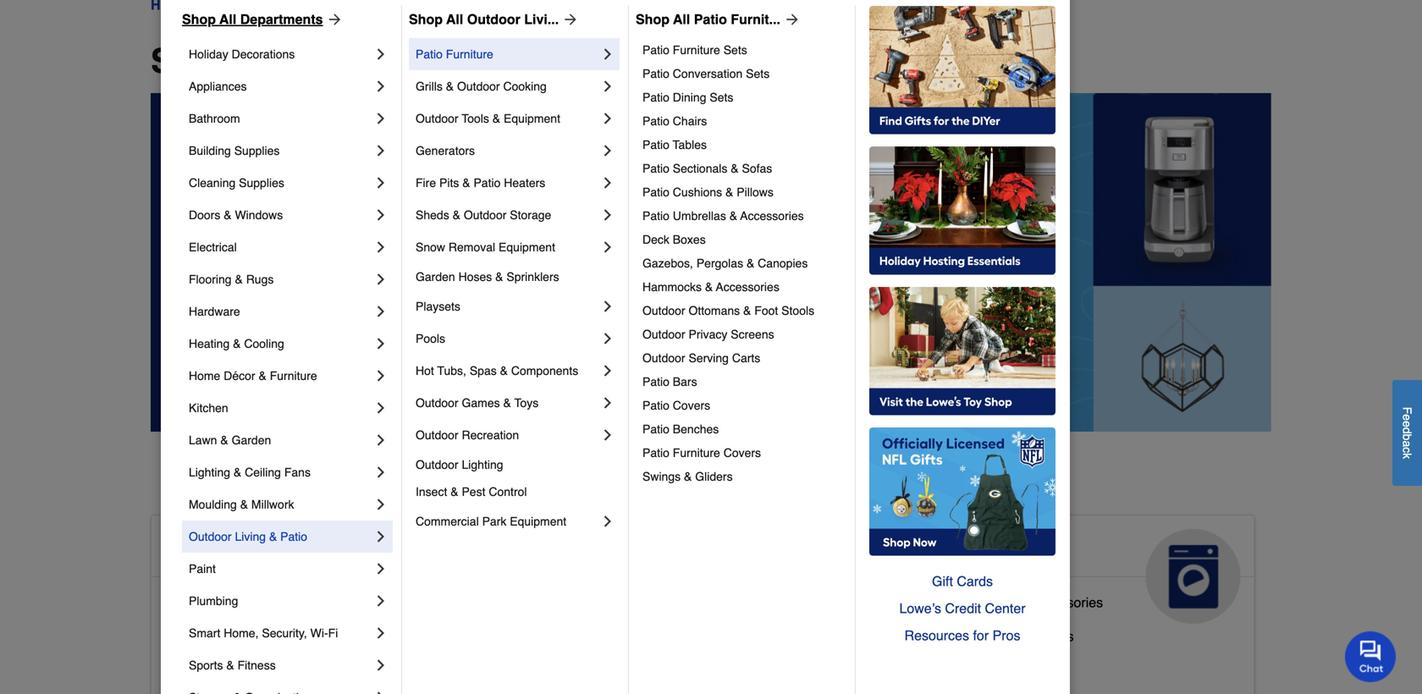 Task type: describe. For each thing, give the bounding box(es) containing it.
chevron right image for generators
[[599, 142, 616, 159]]

appliances image
[[1146, 529, 1241, 624]]

visit the lowe's toy shop. image
[[869, 287, 1056, 416]]

patio for patio dining sets
[[643, 91, 670, 104]]

c
[[1401, 447, 1414, 453]]

park
[[482, 515, 507, 528]]

chevron right image for outdoor tools & equipment
[[599, 110, 616, 127]]

& left foot
[[743, 304, 751, 317]]

accessible home image
[[392, 529, 486, 624]]

& right spas
[[500, 364, 508, 378]]

outdoor for outdoor lighting
[[416, 458, 459, 472]]

smart home, security, wi-fi link
[[189, 617, 373, 649]]

outdoor tools & equipment
[[416, 112, 560, 125]]

accessible for accessible bedroom
[[165, 629, 230, 644]]

& right doors at the top left of the page
[[224, 208, 232, 222]]

fire pits & patio heaters
[[416, 176, 545, 190]]

animal & pet care
[[542, 536, 689, 590]]

building supplies
[[189, 144, 280, 157]]

supplies for livestock supplies
[[603, 622, 655, 637]]

chevron right image for hot tubs, spas & components
[[599, 362, 616, 379]]

& right décor
[[259, 369, 267, 383]]

chevron right image for lighting & ceiling fans
[[373, 464, 389, 481]]

deck boxes
[[643, 233, 706, 246]]

chevron right image for snow removal equipment
[[599, 239, 616, 256]]

chevron right image for heating & cooling
[[373, 335, 389, 352]]

livestock
[[542, 622, 599, 637]]

outdoor recreation link
[[416, 419, 599, 451]]

furniture for patio furniture sets
[[673, 43, 720, 57]]

moulding & millwork
[[189, 498, 294, 511]]

tools
[[462, 112, 489, 125]]

supplies for building supplies
[[234, 144, 280, 157]]

& right houses,
[[658, 656, 667, 671]]

deck boxes link
[[643, 228, 843, 251]]

insect & pest control link
[[416, 478, 616, 505]]

playsets
[[416, 300, 460, 313]]

center
[[985, 601, 1026, 616]]

paint
[[189, 562, 216, 576]]

hot
[[416, 364, 434, 378]]

0 horizontal spatial appliances
[[189, 80, 247, 93]]

sectionals
[[673, 162, 728, 175]]

shop all outdoor livi...
[[409, 11, 559, 27]]

outdoor up snow removal equipment
[[464, 208, 507, 222]]

0 vertical spatial appliances link
[[189, 70, 373, 102]]

outdoor for outdoor tools & equipment
[[416, 112, 459, 125]]

accessible for accessible entry & home
[[165, 662, 230, 678]]

patio umbrellas & accessories link
[[643, 204, 843, 228]]

hardware
[[189, 305, 240, 318]]

1 vertical spatial home
[[296, 536, 361, 563]]

décor
[[224, 369, 255, 383]]

chevron right image for flooring & rugs
[[373, 271, 389, 288]]

covers inside 'link'
[[724, 446, 761, 460]]

1 horizontal spatial appliances link
[[906, 516, 1254, 624]]

storage
[[510, 208, 551, 222]]

chevron right image for lawn & garden
[[373, 432, 389, 449]]

equipment for removal
[[499, 240, 555, 254]]

chevron right image for electrical
[[373, 239, 389, 256]]

chevron right image for sports & fitness
[[373, 657, 389, 674]]

chevron right image for building supplies
[[373, 142, 389, 159]]

1 vertical spatial pet
[[542, 656, 563, 671]]

animal
[[542, 536, 621, 563]]

outdoor for outdoor recreation
[[416, 428, 459, 442]]

spas
[[470, 364, 497, 378]]

sports
[[189, 659, 223, 672]]

flooring & rugs link
[[189, 263, 373, 295]]

building supplies link
[[189, 135, 373, 167]]

swings & gliders
[[643, 470, 733, 483]]

privacy
[[689, 328, 728, 341]]

conversation
[[673, 67, 743, 80]]

patio dining sets link
[[643, 86, 843, 109]]

pet beds, houses, & furniture
[[542, 656, 725, 671]]

patio furniture covers
[[643, 446, 761, 460]]

deck
[[643, 233, 670, 246]]

beds,
[[566, 656, 601, 671]]

accessible home link
[[152, 516, 500, 624]]

chevron right image for patio furniture
[[599, 46, 616, 63]]

& inside animal & pet care
[[628, 536, 645, 563]]

shop all departments link
[[182, 9, 343, 30]]

hot tubs, spas & components
[[416, 364, 578, 378]]

chevron right image for moulding & millwork
[[373, 496, 389, 513]]

outdoor up tools at the top left of page
[[457, 80, 500, 93]]

0 horizontal spatial garden
[[232, 433, 271, 447]]

recreation
[[462, 428, 519, 442]]

& left sofas on the top right
[[731, 162, 739, 175]]

smart
[[189, 627, 220, 640]]

& right lawn
[[220, 433, 228, 447]]

& left pest
[[451, 485, 459, 499]]

patio up patio furniture sets
[[694, 11, 727, 27]]

shop all outdoor livi... link
[[409, 9, 579, 30]]

patio sectionals & sofas
[[643, 162, 772, 175]]

resources for pros link
[[869, 622, 1056, 649]]

accessible entry & home
[[165, 662, 318, 678]]

chevron right image for doors & windows
[[373, 207, 389, 224]]

patio cushions & pillows link
[[643, 180, 843, 204]]

patio for patio umbrellas & accessories
[[643, 209, 670, 223]]

outdoor ottomans & foot stools link
[[643, 299, 843, 323]]

chevron right image for bathroom
[[373, 110, 389, 127]]

1 vertical spatial accessories
[[716, 280, 780, 294]]

& left cooling
[[233, 337, 241, 351]]

livi...
[[524, 11, 559, 27]]

ceiling
[[245, 466, 281, 479]]

1 vertical spatial bathroom
[[234, 595, 292, 610]]

pillows
[[737, 185, 774, 199]]

umbrellas
[[673, 209, 726, 223]]

shop
[[151, 41, 235, 80]]

outdoor serving carts
[[643, 351, 761, 365]]

gazebos,
[[643, 257, 693, 270]]

components
[[511, 364, 578, 378]]

snow removal equipment link
[[416, 231, 599, 263]]

1 horizontal spatial lighting
[[462, 458, 503, 472]]

patio conversation sets
[[643, 67, 770, 80]]

doors & windows link
[[189, 199, 373, 231]]

patio for patio covers
[[643, 399, 670, 412]]

cooking
[[503, 80, 547, 93]]

1 horizontal spatial garden
[[416, 270, 455, 284]]

& left toys
[[503, 396, 511, 410]]

patio for patio bars
[[643, 375, 670, 389]]

resources for pros
[[905, 628, 1021, 643]]

& left rugs
[[235, 273, 243, 286]]

stools
[[782, 304, 815, 317]]

removal
[[449, 240, 495, 254]]

heating
[[189, 337, 230, 351]]

accessories for patio umbrellas & accessories
[[740, 209, 804, 223]]

outdoor up patio furniture link
[[467, 11, 521, 27]]

credit
[[945, 601, 981, 616]]

2 e from the top
[[1401, 421, 1414, 427]]

patio for patio sectionals & sofas
[[643, 162, 670, 175]]

& right parts
[[1018, 595, 1027, 610]]

furniture up kitchen link
[[270, 369, 317, 383]]

bars
[[673, 375, 697, 389]]

fitness
[[238, 659, 276, 672]]

shop for shop all outdoor livi...
[[409, 11, 443, 27]]

commercial park equipment link
[[416, 505, 599, 538]]

pergolas
[[697, 257, 743, 270]]

outdoor recreation
[[416, 428, 519, 442]]

hammocks & accessories link
[[643, 275, 843, 299]]

furniture for patio furniture
[[446, 47, 493, 61]]

pest
[[462, 485, 486, 499]]

sheds & outdoor storage
[[416, 208, 551, 222]]

patio benches
[[643, 422, 719, 436]]

gliders
[[695, 470, 733, 483]]

patio for patio cushions & pillows
[[643, 185, 670, 199]]

outdoor games & toys link
[[416, 387, 599, 419]]

chevron right image for sheds & outdoor storage
[[599, 207, 616, 224]]

lowe's credit center link
[[869, 595, 1056, 622]]

all down shop all departments link
[[244, 41, 287, 80]]

moulding
[[189, 498, 237, 511]]

chevron right image for kitchen
[[373, 400, 389, 417]]

decorations
[[232, 47, 295, 61]]

patio up the sheds & outdoor storage
[[474, 176, 501, 190]]

home décor & furniture
[[189, 369, 317, 383]]

swings & gliders link
[[643, 465, 843, 489]]

sets for patio dining sets
[[710, 91, 734, 104]]

wi-
[[310, 627, 328, 640]]

outdoor tools & equipment link
[[416, 102, 599, 135]]

outdoor serving carts link
[[643, 346, 843, 370]]

chevron right image for appliances
[[373, 78, 389, 95]]



Task type: locate. For each thing, give the bounding box(es) containing it.
accessible down smart in the left of the page
[[165, 662, 230, 678]]

home down security,
[[282, 662, 318, 678]]

cards
[[957, 574, 993, 589]]

kitchen link
[[189, 392, 373, 424]]

holiday hosting essentials. image
[[869, 146, 1056, 275]]

bathroom link
[[189, 102, 373, 135]]

appliances up cards
[[920, 536, 1046, 563]]

arrow right image for shop all outdoor livi...
[[559, 11, 579, 28]]

lighting up pest
[[462, 458, 503, 472]]

0 vertical spatial departments
[[240, 11, 323, 27]]

patio furniture link
[[416, 38, 599, 70]]

0 horizontal spatial arrow right image
[[559, 11, 579, 28]]

gift cards link
[[869, 568, 1056, 595]]

accessible for accessible bathroom
[[165, 595, 230, 610]]

shop for shop all departments
[[182, 11, 216, 27]]

all inside shop all departments link
[[219, 11, 236, 27]]

arrow right image up patio furniture link
[[559, 11, 579, 28]]

arrow right image inside shop all patio furnit... link
[[781, 11, 801, 28]]

furniture inside 'link'
[[673, 446, 720, 460]]

1 vertical spatial equipment
[[499, 240, 555, 254]]

0 horizontal spatial lighting
[[189, 466, 230, 479]]

plumbing
[[189, 594, 238, 608]]

find gifts for the diyer. image
[[869, 6, 1056, 135]]

0 vertical spatial pet
[[652, 536, 689, 563]]

chevron right image for outdoor games & toys
[[599, 395, 616, 411]]

sets for patio furniture sets
[[724, 43, 747, 57]]

equipment for park
[[510, 515, 567, 528]]

chat invite button image
[[1345, 631, 1397, 682]]

1 vertical spatial sets
[[746, 67, 770, 80]]

& left ceiling
[[234, 466, 242, 479]]

1 horizontal spatial covers
[[724, 446, 761, 460]]

furniture up patio conversation sets
[[673, 43, 720, 57]]

outdoor up patio bars
[[643, 351, 685, 365]]

all for departments
[[219, 11, 236, 27]]

accessories for appliance parts & accessories
[[1031, 595, 1103, 610]]

chevron right image
[[373, 46, 389, 63], [373, 110, 389, 127], [373, 142, 389, 159], [599, 142, 616, 159], [373, 174, 389, 191], [599, 174, 616, 191], [599, 239, 616, 256], [373, 271, 389, 288], [599, 298, 616, 315], [373, 303, 389, 320], [599, 330, 616, 347], [599, 395, 616, 411], [373, 400, 389, 417], [373, 432, 389, 449], [373, 528, 389, 545], [373, 593, 389, 610], [373, 657, 389, 674], [373, 689, 389, 694]]

cleaning supplies
[[189, 176, 284, 190]]

0 horizontal spatial covers
[[673, 399, 710, 412]]

chevron right image for paint
[[373, 560, 389, 577]]

2 vertical spatial sets
[[710, 91, 734, 104]]

0 vertical spatial sets
[[724, 43, 747, 57]]

shop inside shop all outdoor livi... link
[[409, 11, 443, 27]]

chevron right image
[[599, 46, 616, 63], [373, 78, 389, 95], [599, 78, 616, 95], [599, 110, 616, 127], [373, 207, 389, 224], [599, 207, 616, 224], [373, 239, 389, 256], [373, 335, 389, 352], [599, 362, 616, 379], [373, 367, 389, 384], [599, 427, 616, 444], [373, 464, 389, 481], [373, 496, 389, 513], [599, 513, 616, 530], [373, 560, 389, 577], [373, 625, 389, 642]]

accessories up chillers
[[1031, 595, 1103, 610]]

gazebos, pergolas & canopies link
[[643, 251, 843, 275]]

outdoor for outdoor ottomans & foot stools
[[643, 304, 685, 317]]

1 horizontal spatial appliances
[[920, 536, 1046, 563]]

outdoor for outdoor living & patio
[[189, 530, 232, 544]]

chevron right image for pools
[[599, 330, 616, 347]]

&
[[446, 80, 454, 93], [493, 112, 500, 125], [731, 162, 739, 175], [462, 176, 470, 190], [726, 185, 734, 199], [224, 208, 232, 222], [453, 208, 461, 222], [730, 209, 737, 223], [747, 257, 755, 270], [495, 270, 503, 284], [235, 273, 243, 286], [705, 280, 713, 294], [743, 304, 751, 317], [233, 337, 241, 351], [500, 364, 508, 378], [259, 369, 267, 383], [503, 396, 511, 410], [220, 433, 228, 447], [234, 466, 242, 479], [684, 470, 692, 483], [451, 485, 459, 499], [240, 498, 248, 511], [269, 530, 277, 544], [628, 536, 645, 563], [1018, 595, 1027, 610], [981, 629, 990, 644], [658, 656, 667, 671], [226, 659, 234, 672], [269, 662, 278, 678]]

gift cards
[[932, 574, 993, 589]]

f e e d b a c k button
[[1393, 380, 1422, 486]]

shop all departments
[[151, 41, 503, 80]]

patio left bars
[[643, 375, 670, 389]]

pet inside animal & pet care
[[652, 536, 689, 563]]

patio bars
[[643, 375, 697, 389]]

outdoor down moulding on the bottom left of the page
[[189, 530, 232, 544]]

bathroom up smart home, security, wi-fi
[[234, 595, 292, 610]]

0 vertical spatial accessories
[[740, 209, 804, 223]]

patio for patio furniture
[[416, 47, 443, 61]]

holiday decorations link
[[189, 38, 373, 70]]

patio for patio chairs
[[643, 114, 670, 128]]

lighting up moulding on the bottom left of the page
[[189, 466, 230, 479]]

boxes
[[673, 233, 706, 246]]

accessible inside accessible home link
[[165, 536, 289, 563]]

outdoor left privacy
[[643, 328, 685, 341]]

furniture up grills & outdoor cooking
[[446, 47, 493, 61]]

enjoy savings year-round. no matter what you're shopping for, find what you need at a great price. image
[[151, 93, 1272, 432]]

lighting & ceiling fans link
[[189, 456, 373, 489]]

1 vertical spatial departments
[[296, 41, 503, 80]]

doors
[[189, 208, 220, 222]]

living
[[235, 530, 266, 544]]

furniture down benches
[[673, 446, 720, 460]]

gift
[[932, 574, 953, 589]]

furniture right houses,
[[671, 656, 725, 671]]

shop for shop all patio furnit...
[[636, 11, 670, 27]]

appliances link down decorations at the top of the page
[[189, 70, 373, 102]]

appliances
[[189, 80, 247, 93], [920, 536, 1046, 563]]

& right sheds
[[453, 208, 461, 222]]

hot tubs, spas & components link
[[416, 355, 599, 387]]

1 horizontal spatial pet
[[652, 536, 689, 563]]

& right tools at the top left of page
[[493, 112, 500, 125]]

care
[[542, 563, 595, 590]]

& up hammocks & accessories link
[[747, 257, 755, 270]]

supplies for cleaning supplies
[[239, 176, 284, 190]]

all for outdoor
[[446, 11, 463, 27]]

patio up grills
[[416, 47, 443, 61]]

departments for shop all departments
[[296, 41, 503, 80]]

2 vertical spatial supplies
[[603, 622, 655, 637]]

wine
[[994, 629, 1025, 644]]

1 horizontal spatial shop
[[409, 11, 443, 27]]

patio
[[694, 11, 727, 27], [643, 43, 670, 57], [416, 47, 443, 61], [643, 67, 670, 80], [643, 91, 670, 104], [643, 114, 670, 128], [643, 138, 670, 152], [643, 162, 670, 175], [474, 176, 501, 190], [643, 185, 670, 199], [643, 209, 670, 223], [643, 375, 670, 389], [643, 399, 670, 412], [643, 422, 670, 436], [643, 446, 670, 460], [280, 530, 307, 544]]

chevron right image for hardware
[[373, 303, 389, 320]]

accessible inside accessible entry & home link
[[165, 662, 230, 678]]

for
[[973, 628, 989, 643]]

covers down patio benches link
[[724, 446, 761, 460]]

chevron right image for home décor & furniture
[[373, 367, 389, 384]]

patio up patio chairs
[[643, 91, 670, 104]]

0 horizontal spatial pet
[[542, 656, 563, 671]]

1 e from the top
[[1401, 414, 1414, 421]]

arrow right image up patio furniture sets link
[[781, 11, 801, 28]]

outdoor up outdoor lighting
[[416, 428, 459, 442]]

insect & pest control
[[416, 485, 527, 499]]

patio for patio tables
[[643, 138, 670, 152]]

patio down patio covers
[[643, 422, 670, 436]]

accessible inside accessible bedroom link
[[165, 629, 230, 644]]

outdoor down the hot
[[416, 396, 459, 410]]

shop all patio furnit...
[[636, 11, 781, 27]]

& right living
[[269, 530, 277, 544]]

& right animal
[[628, 536, 645, 563]]

1 arrow right image from the left
[[559, 11, 579, 28]]

shop up patio furniture on the top of page
[[409, 11, 443, 27]]

& right entry
[[269, 662, 278, 678]]

3 shop from the left
[[636, 11, 670, 27]]

1 vertical spatial covers
[[724, 446, 761, 460]]

chevron right image for outdoor recreation
[[599, 427, 616, 444]]

patio left cushions on the top of the page
[[643, 185, 670, 199]]

patio inside 'link'
[[643, 446, 670, 460]]

patio up patio conversation sets
[[643, 43, 670, 57]]

home up "kitchen"
[[189, 369, 220, 383]]

arrow right image inside shop all outdoor livi... link
[[559, 11, 579, 28]]

arrow right image for shop all patio furnit...
[[781, 11, 801, 28]]

equipment down cooking
[[504, 112, 560, 125]]

0 vertical spatial appliances
[[189, 80, 247, 93]]

chevron right image for playsets
[[599, 298, 616, 315]]

patio up patio tables
[[643, 114, 670, 128]]

patio for patio furniture sets
[[643, 43, 670, 57]]

security,
[[262, 627, 307, 640]]

0 vertical spatial home
[[189, 369, 220, 383]]

0 vertical spatial equipment
[[504, 112, 560, 125]]

lighting & ceiling fans
[[189, 466, 311, 479]]

officially licensed n f l gifts. shop now. image
[[869, 428, 1056, 556]]

beverage & wine chillers link
[[920, 625, 1074, 659]]

appliances link up chillers
[[906, 516, 1254, 624]]

& up patio umbrellas & accessories
[[726, 185, 734, 199]]

chevron right image for holiday decorations
[[373, 46, 389, 63]]

& down accessible bedroom link
[[226, 659, 234, 672]]

f
[[1401, 407, 1414, 414]]

patio for patio furniture covers
[[643, 446, 670, 460]]

arrow right image
[[559, 11, 579, 28], [781, 11, 801, 28]]

accessible up smart in the left of the page
[[165, 595, 230, 610]]

all for patio
[[673, 11, 690, 27]]

all up patio furniture sets
[[673, 11, 690, 27]]

3 accessible from the top
[[165, 629, 230, 644]]

equipment
[[504, 112, 560, 125], [499, 240, 555, 254], [510, 515, 567, 528]]

patio chairs link
[[643, 109, 843, 133]]

canopies
[[758, 257, 808, 270]]

chevron right image for plumbing
[[373, 593, 389, 610]]

2 arrow right image from the left
[[781, 11, 801, 28]]

1 horizontal spatial arrow right image
[[781, 11, 801, 28]]

equipment up sprinklers
[[499, 240, 555, 254]]

0 vertical spatial garden
[[416, 270, 455, 284]]

all up patio furniture on the top of page
[[446, 11, 463, 27]]

entry
[[234, 662, 265, 678]]

grills & outdoor cooking
[[416, 80, 547, 93]]

outdoor up insect
[[416, 458, 459, 472]]

chevron right image for fire pits & patio heaters
[[599, 174, 616, 191]]

patio up patio dining sets
[[643, 67, 670, 80]]

accessible down moulding on the bottom left of the page
[[165, 536, 289, 563]]

patio down patio bars
[[643, 399, 670, 412]]

outdoor down grills
[[416, 112, 459, 125]]

snow
[[416, 240, 445, 254]]

0 vertical spatial supplies
[[234, 144, 280, 157]]

garden up playsets
[[416, 270, 455, 284]]

parts
[[983, 595, 1014, 610]]

1 vertical spatial supplies
[[239, 176, 284, 190]]

accessible up sports
[[165, 629, 230, 644]]

accessories down pillows
[[740, 209, 804, 223]]

2 vertical spatial accessories
[[1031, 595, 1103, 610]]

pet down swings
[[652, 536, 689, 563]]

patio down moulding & millwork link
[[280, 530, 307, 544]]

millwork
[[251, 498, 294, 511]]

benches
[[673, 422, 719, 436]]

bathroom
[[189, 112, 240, 125], [234, 595, 292, 610]]

animal & pet care image
[[769, 529, 864, 624]]

bathroom up building
[[189, 112, 240, 125]]

& left millwork on the bottom of page
[[240, 498, 248, 511]]

departments down arrow right image
[[296, 41, 503, 80]]

patio covers
[[643, 399, 710, 412]]

sets down conversation
[[710, 91, 734, 104]]

0 horizontal spatial shop
[[182, 11, 216, 27]]

animal & pet care link
[[529, 516, 877, 624]]

patio down patio chairs
[[643, 138, 670, 152]]

1 shop from the left
[[182, 11, 216, 27]]

0 vertical spatial bathroom
[[189, 112, 240, 125]]

& down patio cushions & pillows link
[[730, 209, 737, 223]]

chevron right image for cleaning supplies
[[373, 174, 389, 191]]

patio for patio benches
[[643, 422, 670, 436]]

pet
[[652, 536, 689, 563], [542, 656, 563, 671]]

k
[[1401, 453, 1414, 459]]

moulding & millwork link
[[189, 489, 373, 521]]

grills & outdoor cooking link
[[416, 70, 599, 102]]

2 horizontal spatial shop
[[636, 11, 670, 27]]

fi
[[328, 627, 338, 640]]

equipment down insect & pest control link
[[510, 515, 567, 528]]

lowe's credit center
[[899, 601, 1026, 616]]

patio up swings
[[643, 446, 670, 460]]

home down moulding & millwork link
[[296, 536, 361, 563]]

2 shop from the left
[[409, 11, 443, 27]]

shop all departments
[[182, 11, 323, 27]]

chevron right image for grills & outdoor cooking
[[599, 78, 616, 95]]

outdoor lighting link
[[416, 451, 616, 478]]

patio dining sets
[[643, 91, 734, 104]]

livestock supplies
[[542, 622, 655, 637]]

paint link
[[189, 553, 373, 585]]

4 accessible from the top
[[165, 662, 230, 678]]

& right the hoses
[[495, 270, 503, 284]]

outdoor living & patio link
[[189, 521, 373, 553]]

ottomans
[[689, 304, 740, 317]]

2 vertical spatial equipment
[[510, 515, 567, 528]]

accessible inside accessible bathroom link
[[165, 595, 230, 610]]

patio up 'deck'
[[643, 209, 670, 223]]

chevron right image for smart home, security, wi-fi
[[373, 625, 389, 642]]

sets down patio furniture sets link
[[746, 67, 770, 80]]

departments up holiday decorations link
[[240, 11, 323, 27]]

all inside shop all outdoor livi... link
[[446, 11, 463, 27]]

0 vertical spatial covers
[[673, 399, 710, 412]]

shop up patio furniture sets
[[636, 11, 670, 27]]

flooring & rugs
[[189, 273, 274, 286]]

shop inside shop all patio furnit... link
[[636, 11, 670, 27]]

holiday
[[189, 47, 228, 61]]

garden hoses & sprinklers
[[416, 270, 559, 284]]

shop up 'holiday'
[[182, 11, 216, 27]]

1 vertical spatial garden
[[232, 433, 271, 447]]

resources
[[905, 628, 969, 643]]

2 accessible from the top
[[165, 595, 230, 610]]

patio down patio tables
[[643, 162, 670, 175]]

accessories down gazebos, pergolas & canopies link
[[716, 280, 780, 294]]

sets for patio conversation sets
[[746, 67, 770, 80]]

chevron right image for outdoor living & patio
[[373, 528, 389, 545]]

supplies up "windows"
[[239, 176, 284, 190]]

& left the pros
[[981, 629, 990, 644]]

shop inside shop all departments link
[[182, 11, 216, 27]]

outdoor for outdoor privacy screens
[[643, 328, 685, 341]]

patio covers link
[[643, 394, 843, 417]]

& up ottomans
[[705, 280, 713, 294]]

departments for shop all departments
[[240, 11, 323, 27]]

outdoor down hammocks
[[643, 304, 685, 317]]

accessories
[[740, 209, 804, 223], [716, 280, 780, 294], [1031, 595, 1103, 610]]

all inside shop all patio furnit... link
[[673, 11, 690, 27]]

patio furniture sets link
[[643, 38, 843, 62]]

1 vertical spatial appliances link
[[906, 516, 1254, 624]]

& right pits
[[462, 176, 470, 190]]

e up b
[[1401, 421, 1414, 427]]

sets up patio conversation sets link
[[724, 43, 747, 57]]

1 accessible from the top
[[165, 536, 289, 563]]

doors & windows
[[189, 208, 283, 222]]

chevron right image for commercial park equipment
[[599, 513, 616, 530]]

& left 'gliders'
[[684, 470, 692, 483]]

patio benches link
[[643, 417, 843, 441]]

0 horizontal spatial appliances link
[[189, 70, 373, 102]]

outdoor for outdoor serving carts
[[643, 351, 685, 365]]

outdoor for outdoor games & toys
[[416, 396, 459, 410]]

supplies up houses,
[[603, 622, 655, 637]]

1 vertical spatial appliances
[[920, 536, 1046, 563]]

& right grills
[[446, 80, 454, 93]]

2 vertical spatial home
[[282, 662, 318, 678]]

home décor & furniture link
[[189, 360, 373, 392]]

lawn & garden
[[189, 433, 271, 447]]

patio umbrellas & accessories
[[643, 209, 804, 223]]

e up d
[[1401, 414, 1414, 421]]

furnit...
[[731, 11, 781, 27]]

accessible for accessible home
[[165, 536, 289, 563]]

pools
[[416, 332, 445, 345]]

supplies up "cleaning supplies"
[[234, 144, 280, 157]]

patio for patio conversation sets
[[643, 67, 670, 80]]

furniture for patio furniture covers
[[673, 446, 720, 460]]

arrow right image
[[323, 11, 343, 28]]



Task type: vqa. For each thing, say whether or not it's contained in the screenshot.
material
no



